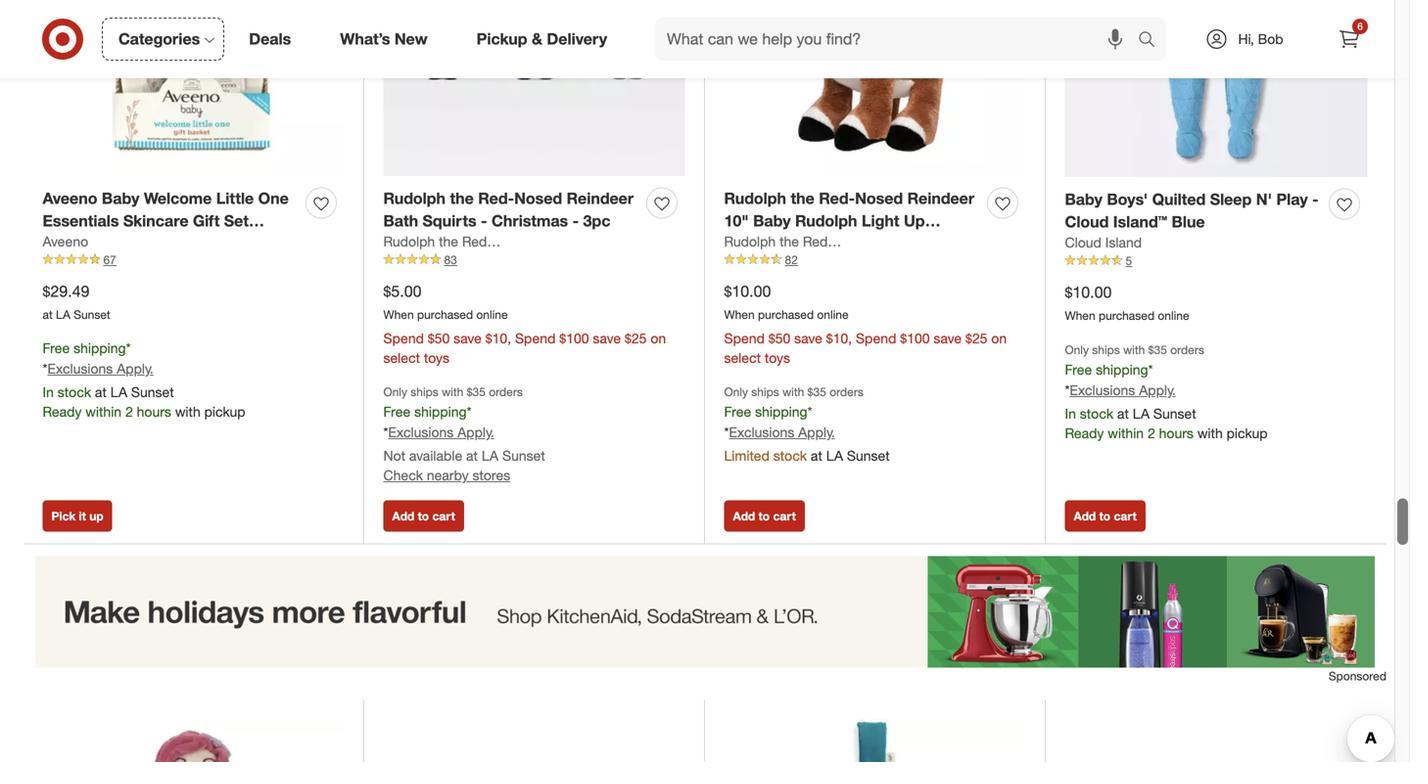 Task type: vqa. For each thing, say whether or not it's contained in the screenshot.
Popular in the CAROUSEL region
no



Task type: locate. For each thing, give the bounding box(es) containing it.
0 horizontal spatial rudolph the red-nosed reindeer link
[[383, 230, 592, 250]]

1 horizontal spatial &
[[532, 29, 543, 49]]

add for $5.00
[[392, 507, 415, 522]]

baby inside rudolph the red-nosed reindeer 10" baby rudolph light up musical toy - christmas
[[753, 209, 791, 229]]

hours inside free shipping * * exclusions apply. in stock at  la sunset ready within 2 hours with pickup
[[137, 401, 171, 419]]

$10.00 for rudolph the red-nosed reindeer 10" baby rudolph light up musical toy - christmas
[[724, 280, 771, 299]]

the inside rudolph the red-nosed reindeer 10" baby rudolph light up musical toy - christmas
[[791, 187, 815, 206]]

search
[[1129, 31, 1176, 51]]

2 add to cart button from the left
[[724, 499, 805, 530]]

exclusions down "$10.00 when purchased online"
[[1070, 380, 1135, 397]]

0 vertical spatial cloud
[[1065, 210, 1109, 229]]

5ct
[[43, 254, 66, 273]]

pickup & delivery
[[477, 29, 607, 49]]

on for rudolph the red-nosed reindeer 10" baby rudolph light up musical toy - christmas
[[992, 328, 1007, 345]]

& right pickup
[[532, 29, 543, 49]]

rudolph
[[383, 187, 446, 206], [724, 187, 786, 206], [795, 209, 858, 229], [383, 231, 435, 248], [724, 231, 776, 248]]

$5.00 when purchased online spend $50 save $10, spend $100 save $25 on select toys
[[383, 280, 666, 365]]

1 horizontal spatial rudolph the red-nosed reindeer link
[[724, 230, 933, 250]]

cloud island
[[1065, 232, 1142, 249]]

blue
[[1172, 210, 1205, 229]]

apply. inside 'only ships with $35 orders free shipping * * exclusions apply. in stock at  la sunset ready within 2 hours with pickup'
[[1139, 380, 1176, 397]]

$50 inside $5.00 when purchased online spend $50 save $10, spend $100 save $25 on select toys
[[428, 328, 450, 345]]

gift
[[193, 209, 220, 229]]

christmas
[[492, 209, 568, 229], [827, 232, 903, 251]]

nosed
[[514, 187, 562, 206], [855, 187, 903, 206], [492, 231, 533, 248], [833, 231, 874, 248]]

la inside the only ships with $35 orders free shipping * * exclusions apply. limited stock at  la sunset
[[826, 446, 843, 463]]

exclusions apply. button
[[47, 357, 154, 377], [1070, 379, 1176, 399], [388, 421, 494, 441], [729, 421, 835, 441]]

at for baby boys' quilted sleep n' play - cloud island™ blue
[[1117, 404, 1129, 421]]

exclusions for rudolph the red-nosed reindeer bath squirts - christmas - 3pc
[[388, 422, 454, 439]]

2 horizontal spatial $35
[[1148, 341, 1167, 356]]

$100 inside $5.00 when purchased online spend $50 save $10, spend $100 save $25 on select toys
[[560, 328, 589, 345]]

select down the $5.00
[[383, 348, 420, 365]]

0 horizontal spatial $100
[[560, 328, 589, 345]]

cart for $5.00
[[432, 507, 455, 522]]

- right toy
[[816, 232, 822, 251]]

check
[[383, 465, 423, 482]]

1 horizontal spatial on
[[992, 328, 1007, 345]]

aveeno for aveeno baby welcome little one essentials skincare gift set includes wash, lotion & wipes - 5ct
[[43, 187, 97, 206]]

0 horizontal spatial &
[[210, 232, 221, 251]]

only ships with $35 orders free shipping * * exclusions apply. in stock at  la sunset ready within 2 hours with pickup
[[1065, 341, 1268, 440]]

the for rudolph the red-nosed reindeer 10" baby rudolph light up musical toy - christmas link
[[791, 187, 815, 206]]

6 link
[[1328, 18, 1371, 61]]

$100 down 83 link
[[560, 328, 589, 345]]

exclusions apply. button up available
[[388, 421, 494, 441]]

$25 inside $10.00 when purchased online spend $50 save $10, spend $100 save $25 on select toys
[[966, 328, 988, 345]]

1 vertical spatial within
[[1108, 423, 1144, 440]]

0 horizontal spatial when
[[383, 306, 414, 320]]

baby left boys'
[[1065, 188, 1103, 207]]

1 add to cart from the left
[[392, 507, 455, 522]]

exclusions apply. button for baby boys' quilted sleep n' play - cloud island™ blue
[[1070, 379, 1176, 399]]

rudolph up 10"
[[724, 187, 786, 206]]

red- inside rudolph the red-nosed reindeer 10" baby rudolph light up musical toy - christmas
[[819, 187, 855, 206]]

spend down 83 link
[[515, 328, 556, 345]]

exclusions for baby boys' quilted sleep n' play - cloud island™ blue
[[1070, 380, 1135, 397]]

ready inside 'only ships with $35 orders free shipping * * exclusions apply. in stock at  la sunset ready within 2 hours with pickup'
[[1065, 423, 1104, 440]]

free for rudolph the red-nosed reindeer bath squirts - christmas - 3pc
[[383, 402, 411, 419]]

4 save from the left
[[934, 328, 962, 345]]

only inside the only ships with $35 orders free shipping * * exclusions apply. limited stock at  la sunset
[[724, 383, 748, 398]]

free inside free shipping * * exclusions apply. in stock at  la sunset ready within 2 hours with pickup
[[43, 338, 70, 355]]

1 horizontal spatial within
[[1108, 423, 1144, 440]]

in
[[43, 382, 54, 399], [1065, 404, 1076, 421]]

hours
[[137, 401, 171, 419], [1159, 423, 1194, 440]]

spend down the $5.00
[[383, 328, 424, 345]]

orders for island™
[[1171, 341, 1205, 356]]

1 select from the left
[[383, 348, 420, 365]]

exclusions
[[47, 358, 113, 375], [1070, 380, 1135, 397], [388, 422, 454, 439], [729, 422, 795, 439]]

shipping for rudolph the red-nosed reindeer 10" baby rudolph light up musical toy - christmas
[[755, 402, 808, 419]]

0 horizontal spatial 2
[[125, 401, 133, 419]]

1 horizontal spatial toys
[[765, 348, 790, 365]]

aveeno inside aveeno baby welcome little one essentials skincare gift set includes wash, lotion & wipes - 5ct
[[43, 187, 97, 206]]

0 horizontal spatial add to cart button
[[383, 499, 464, 530]]

0 vertical spatial &
[[532, 29, 543, 49]]

ships up available
[[411, 383, 439, 398]]

nosed inside rudolph the red-nosed reindeer 10" baby rudolph light up musical toy - christmas
[[855, 187, 903, 206]]

1 vertical spatial christmas
[[827, 232, 903, 251]]

when
[[383, 306, 414, 320], [724, 306, 755, 320], [1065, 307, 1096, 321]]

ships inside 'only ships with $35 orders free shipping * * exclusions apply. in stock at  la sunset ready within 2 hours with pickup'
[[1092, 341, 1120, 356]]

0 horizontal spatial ships
[[411, 383, 439, 398]]

1 horizontal spatial stock
[[774, 446, 807, 463]]

christmas down light on the right top of the page
[[827, 232, 903, 251]]

sunset inside the only ships with $35 orders free shipping * * exclusions apply. limited stock at  la sunset
[[847, 446, 890, 463]]

la for rudolph the red-nosed reindeer 10" baby rudolph light up musical toy - christmas
[[826, 446, 843, 463]]

shipping up available
[[414, 402, 467, 419]]

- inside aveeno baby welcome little one essentials skincare gift set includes wash, lotion & wipes - 5ct
[[275, 232, 282, 251]]

aveeno up "essentials"
[[43, 187, 97, 206]]

free inside only ships with $35 orders free shipping * * exclusions apply. not available at la sunset check nearby stores
[[383, 402, 411, 419]]

at inside only ships with $35 orders free shipping * * exclusions apply. not available at la sunset check nearby stores
[[466, 446, 478, 463]]

$50 inside $10.00 when purchased online spend $50 save $10, spend $100 save $25 on select toys
[[769, 328, 791, 345]]

la for baby boys' quilted sleep n' play - cloud island™ blue
[[1133, 404, 1150, 421]]

ready
[[43, 401, 82, 419], [1065, 423, 1104, 440]]

$10.00 inside "$10.00 when purchased online"
[[1065, 281, 1112, 300]]

2 $10, from the left
[[826, 328, 852, 345]]

rudolph for rudolph the red-nosed reindeer link corresponding to -
[[383, 231, 435, 248]]

1 horizontal spatial 2
[[1148, 423, 1156, 440]]

0 horizontal spatial pickup
[[204, 401, 245, 419]]

$50 down 82
[[769, 328, 791, 345]]

on inside $10.00 when purchased online spend $50 save $10, spend $100 save $25 on select toys
[[992, 328, 1007, 345]]

apply. inside the only ships with $35 orders free shipping * * exclusions apply. limited stock at  la sunset
[[798, 422, 835, 439]]

purchased inside $10.00 when purchased online spend $50 save $10, spend $100 save $25 on select toys
[[758, 306, 814, 320]]

3 spend from the left
[[724, 328, 765, 345]]

reindeer up 3pc
[[567, 187, 634, 206]]

apply. for rudolph the red-nosed reindeer bath squirts - christmas - 3pc
[[458, 422, 494, 439]]

2 horizontal spatial to
[[1100, 507, 1111, 522]]

christmas up 83 link
[[492, 209, 568, 229]]

1 horizontal spatial christmas
[[827, 232, 903, 251]]

the up toy
[[791, 187, 815, 206]]

0 horizontal spatial purchased
[[417, 306, 473, 320]]

when down the $5.00
[[383, 306, 414, 320]]

what's new
[[340, 29, 428, 49]]

red-
[[478, 187, 514, 206], [819, 187, 855, 206], [462, 231, 492, 248], [803, 231, 833, 248]]

$50 down the "83"
[[428, 328, 450, 345]]

1 add to cart button from the left
[[383, 499, 464, 530]]

- right 'squirts'
[[481, 209, 487, 229]]

$35 inside 'only ships with $35 orders free shipping * * exclusions apply. in stock at  la sunset ready within 2 hours with pickup'
[[1148, 341, 1167, 356]]

$10, down 83 link
[[486, 328, 511, 345]]

1 vertical spatial 2
[[1148, 423, 1156, 440]]

0 horizontal spatial select
[[383, 348, 420, 365]]

shipping for baby boys' quilted sleep n' play - cloud island™ blue
[[1096, 360, 1148, 377]]

1 horizontal spatial hours
[[1159, 423, 1194, 440]]

not
[[383, 446, 406, 463]]

2 vertical spatial stock
[[774, 446, 807, 463]]

$10.00 for baby boys' quilted sleep n' play - cloud island™ blue
[[1065, 281, 1112, 300]]

purchased
[[417, 306, 473, 320], [758, 306, 814, 320], [1099, 307, 1155, 321]]

orders down $10.00 when purchased online spend $50 save $10, spend $100 save $25 on select toys
[[830, 383, 864, 398]]

3 add from the left
[[1074, 507, 1096, 522]]

0 horizontal spatial only
[[383, 383, 407, 398]]

cloud up "cloud island"
[[1065, 210, 1109, 229]]

2 $50 from the left
[[769, 328, 791, 345]]

2 horizontal spatial online
[[1158, 307, 1190, 321]]

online for $10.00
[[817, 306, 849, 320]]

$35
[[1148, 341, 1167, 356], [467, 383, 486, 398], [808, 383, 827, 398]]

pickup inside 'only ships with $35 orders free shipping * * exclusions apply. in stock at  la sunset ready within 2 hours with pickup'
[[1227, 423, 1268, 440]]

1 horizontal spatial $10,
[[826, 328, 852, 345]]

free down $29.49 at la sunset
[[43, 338, 70, 355]]

island™
[[1113, 210, 1168, 229]]

limited
[[724, 446, 770, 463]]

1 vertical spatial stock
[[1080, 404, 1114, 421]]

$10, inside $10.00 when purchased online spend $50 save $10, spend $100 save $25 on select toys
[[826, 328, 852, 345]]

exclusions inside the only ships with $35 orders free shipping * * exclusions apply. limited stock at  la sunset
[[729, 422, 795, 439]]

1 horizontal spatial purchased
[[758, 306, 814, 320]]

new
[[395, 29, 428, 49]]

82 link
[[724, 250, 1026, 267]]

aveeno baby welcome little one essentials skincare gift set includes wash, lotion & wipes - 5ct image
[[43, 0, 344, 174], [43, 0, 344, 174]]

add to cart button for $10.00
[[724, 499, 805, 530]]

exclusions apply. button up limited
[[729, 421, 835, 441]]

the
[[450, 187, 474, 206], [791, 187, 815, 206], [439, 231, 458, 248], [780, 231, 799, 248]]

2 horizontal spatial add to cart button
[[1065, 499, 1146, 530]]

- right play
[[1313, 188, 1319, 207]]

reindeer up 83 link
[[537, 231, 592, 248]]

0 horizontal spatial to
[[418, 507, 429, 522]]

2 rudolph the red-nosed reindeer link from the left
[[724, 230, 933, 250]]

2
[[125, 401, 133, 419], [1148, 423, 1156, 440]]

apply. for baby boys' quilted sleep n' play - cloud island™ blue
[[1139, 380, 1176, 397]]

up
[[89, 507, 103, 522]]

What can we help you find? suggestions appear below search field
[[655, 18, 1143, 61]]

2 inside 'only ships with $35 orders free shipping * * exclusions apply. in stock at  la sunset ready within 2 hours with pickup'
[[1148, 423, 1156, 440]]

only for baby boys' quilted sleep n' play - cloud island™ blue
[[1065, 341, 1089, 356]]

$10, inside $5.00 when purchased online spend $50 save $10, spend $100 save $25 on select toys
[[486, 328, 511, 345]]

0 vertical spatial pickup
[[204, 401, 245, 419]]

0 vertical spatial ready
[[43, 401, 82, 419]]

light
[[862, 209, 900, 229]]

2 horizontal spatial orders
[[1171, 341, 1205, 356]]

shipping inside the only ships with $35 orders free shipping * * exclusions apply. limited stock at  la sunset
[[755, 402, 808, 419]]

2 select from the left
[[724, 348, 761, 365]]

when down musical on the right of page
[[724, 306, 755, 320]]

$100
[[560, 328, 589, 345], [900, 328, 930, 345]]

when for $5.00
[[383, 306, 414, 320]]

rudolph inside rudolph the red-nosed reindeer bath squirts - christmas - 3pc
[[383, 187, 446, 206]]

free up not
[[383, 402, 411, 419]]

1 cloud from the top
[[1065, 210, 1109, 229]]

*
[[126, 338, 131, 355], [43, 358, 47, 375], [1148, 360, 1153, 377], [1065, 380, 1070, 397], [467, 402, 472, 419], [808, 402, 812, 419], [383, 422, 388, 439], [724, 422, 729, 439]]

with for cloud
[[1123, 341, 1145, 356]]

when for $10.00
[[724, 306, 755, 320]]

ships inside only ships with $35 orders free shipping * * exclusions apply. not available at la sunset check nearby stores
[[411, 383, 439, 398]]

orders
[[1171, 341, 1205, 356], [489, 383, 523, 398], [830, 383, 864, 398]]

stock inside the only ships with $35 orders free shipping * * exclusions apply. limited stock at  la sunset
[[774, 446, 807, 463]]

toys inside $10.00 when purchased online spend $50 save $10, spend $100 save $25 on select toys
[[765, 348, 790, 365]]

exclusions inside only ships with $35 orders free shipping * * exclusions apply. not available at la sunset check nearby stores
[[388, 422, 454, 439]]

1 horizontal spatial online
[[817, 306, 849, 320]]

add to cart for $10.00
[[733, 507, 796, 522]]

2 horizontal spatial baby
[[1065, 188, 1103, 207]]

1 horizontal spatial when
[[724, 306, 755, 320]]

0 horizontal spatial christmas
[[492, 209, 568, 229]]

purchased down 5
[[1099, 307, 1155, 321]]

$35 down $10.00 when purchased online spend $50 save $10, spend $100 save $25 on select toys
[[808, 383, 827, 398]]

1 horizontal spatial to
[[759, 507, 770, 522]]

1 $10, from the left
[[486, 328, 511, 345]]

shipping down $29.49 at la sunset
[[74, 338, 126, 355]]

ships
[[1092, 341, 1120, 356], [411, 383, 439, 398], [751, 383, 779, 398]]

0 horizontal spatial $25
[[625, 328, 647, 345]]

0 vertical spatial within
[[85, 401, 122, 419]]

2 horizontal spatial purchased
[[1099, 307, 1155, 321]]

purchased down the $5.00
[[417, 306, 473, 320]]

1 horizontal spatial $100
[[900, 328, 930, 345]]

only inside 'only ships with $35 orders free shipping * * exclusions apply. in stock at  la sunset ready within 2 hours with pickup'
[[1065, 341, 1089, 356]]

shipping for rudolph the red-nosed reindeer bath squirts - christmas - 3pc
[[414, 402, 467, 419]]

1 horizontal spatial orders
[[830, 383, 864, 398]]

when inside $5.00 when purchased online spend $50 save $10, spend $100 save $25 on select toys
[[383, 306, 414, 320]]

when inside $10.00 when purchased online spend $50 save $10, spend $100 save $25 on select toys
[[724, 306, 755, 320]]

1 aveeno from the top
[[43, 187, 97, 206]]

0 horizontal spatial within
[[85, 401, 122, 419]]

shipping inside 'only ships with $35 orders free shipping * * exclusions apply. in stock at  la sunset ready within 2 hours with pickup'
[[1096, 360, 1148, 377]]

with for rudolph
[[783, 383, 804, 398]]

online inside $5.00 when purchased online spend $50 save $10, spend $100 save $25 on select toys
[[476, 306, 508, 320]]

ships up limited
[[751, 383, 779, 398]]

2 $25 from the left
[[966, 328, 988, 345]]

pick it up
[[51, 507, 103, 522]]

4 spend from the left
[[856, 328, 897, 345]]

exclusions apply. button down $29.49 at la sunset
[[47, 357, 154, 377]]

spend down musical on the right of page
[[724, 328, 765, 345]]

$10, down 82 link
[[826, 328, 852, 345]]

orders for light
[[830, 383, 864, 398]]

2 rudolph the red-nosed reindeer from the left
[[724, 231, 933, 248]]

orders inside only ships with $35 orders free shipping * * exclusions apply. not available at la sunset check nearby stores
[[489, 383, 523, 398]]

baby boys' quilted sleep n' play - cloud island™ blue image
[[1065, 0, 1368, 175], [1065, 0, 1368, 175]]

stock for rudolph the red-nosed reindeer 10" baby rudolph light up musical toy - christmas
[[774, 446, 807, 463]]

exclusions up limited
[[729, 422, 795, 439]]

1 vertical spatial &
[[210, 232, 221, 251]]

1 horizontal spatial add to cart
[[733, 507, 796, 522]]

with
[[1123, 341, 1145, 356], [442, 383, 464, 398], [783, 383, 804, 398], [175, 401, 201, 419], [1198, 423, 1223, 440]]

when down cloud island link
[[1065, 307, 1096, 321]]

1 vertical spatial hours
[[1159, 423, 1194, 440]]

0 horizontal spatial baby
[[102, 187, 139, 206]]

1 horizontal spatial only
[[724, 383, 748, 398]]

musical
[[724, 232, 782, 251]]

categories
[[119, 29, 200, 49]]

toys inside $5.00 when purchased online spend $50 save $10, spend $100 save $25 on select toys
[[424, 348, 450, 365]]

on inside $5.00 when purchased online spend $50 save $10, spend $100 save $25 on select toys
[[651, 328, 666, 345]]

baby inside baby boys' quilted sleep n' play - cloud island™ blue
[[1065, 188, 1103, 207]]

itzy ritzy jingle attachable travel toy image
[[724, 718, 1026, 763], [724, 718, 1026, 763]]

1 horizontal spatial $50
[[769, 328, 791, 345]]

0 horizontal spatial $10,
[[486, 328, 511, 345]]

purchased inside $5.00 when purchased online spend $50 save $10, spend $100 save $25 on select toys
[[417, 306, 473, 320]]

$100 down 82 link
[[900, 328, 930, 345]]

1 on from the left
[[651, 328, 666, 345]]

rudolph the red-nosed reindeer link
[[383, 230, 592, 250], [724, 230, 933, 250]]

select for $10.00
[[724, 348, 761, 365]]

online inside $10.00 when purchased online spend $50 save $10, spend $100 save $25 on select toys
[[817, 306, 849, 320]]

2 horizontal spatial ships
[[1092, 341, 1120, 356]]

$10.00 inside $10.00 when purchased online spend $50 save $10, spend $100 save $25 on select toys
[[724, 280, 771, 299]]

only down "$10.00 when purchased online"
[[1065, 341, 1089, 356]]

at inside the only ships with $35 orders free shipping * * exclusions apply. limited stock at  la sunset
[[811, 446, 823, 463]]

play
[[1277, 188, 1308, 207]]

free down "$10.00 when purchased online"
[[1065, 360, 1092, 377]]

rudolph the red-nosed reindeer down rudolph the red-nosed reindeer bath squirts - christmas - 3pc
[[383, 231, 592, 248]]

$25 inside $5.00 when purchased online spend $50 save $10, spend $100 save $25 on select toys
[[625, 328, 647, 345]]

1 horizontal spatial rudolph the red-nosed reindeer
[[724, 231, 933, 248]]

1 horizontal spatial ships
[[751, 383, 779, 398]]

purchased for $10.00
[[758, 306, 814, 320]]

la for rudolph the red-nosed reindeer bath squirts - christmas - 3pc
[[482, 446, 499, 463]]

$10.00 down musical on the right of page
[[724, 280, 771, 299]]

at inside 'only ships with $35 orders free shipping * * exclusions apply. in stock at  la sunset ready within 2 hours with pickup'
[[1117, 404, 1129, 421]]

only for rudolph the red-nosed reindeer 10" baby rudolph light up musical toy - christmas
[[724, 383, 748, 398]]

2 spend from the left
[[515, 328, 556, 345]]

2 add to cart from the left
[[733, 507, 796, 522]]

0 horizontal spatial orders
[[489, 383, 523, 398]]

shipping down "$10.00 when purchased online"
[[1096, 360, 1148, 377]]

$100 inside $10.00 when purchased online spend $50 save $10, spend $100 save $25 on select toys
[[900, 328, 930, 345]]

0 horizontal spatial stock
[[58, 382, 91, 399]]

1 add from the left
[[392, 507, 415, 522]]

1 vertical spatial cloud
[[1065, 232, 1102, 249]]

- left 3pc
[[573, 209, 579, 229]]

at inside $29.49 at la sunset
[[43, 306, 53, 320]]

1 cart from the left
[[432, 507, 455, 522]]

add to cart
[[392, 507, 455, 522], [733, 507, 796, 522], [1074, 507, 1137, 522]]

1 horizontal spatial pickup
[[1227, 423, 1268, 440]]

0 vertical spatial hours
[[137, 401, 171, 419]]

0 horizontal spatial add to cart
[[392, 507, 455, 522]]

aveeno link
[[43, 230, 88, 250]]

1 $100 from the left
[[560, 328, 589, 345]]

la inside only ships with $35 orders free shipping * * exclusions apply. not available at la sunset check nearby stores
[[482, 446, 499, 463]]

0 horizontal spatial $50
[[428, 328, 450, 345]]

1 horizontal spatial $10.00
[[1065, 281, 1112, 300]]

stock inside free shipping * * exclusions apply. in stock at  la sunset ready within 2 hours with pickup
[[58, 382, 91, 399]]

exclusions apply. button down "$10.00 when purchased online"
[[1070, 379, 1176, 399]]

the inside rudolph the red-nosed reindeer bath squirts - christmas - 3pc
[[450, 187, 474, 206]]

pearhead christmas sonogram ornament image
[[1065, 718, 1368, 763], [1065, 718, 1368, 763]]

rudolph down 10"
[[724, 231, 776, 248]]

baby up skincare
[[102, 187, 139, 206]]

purchased inside "$10.00 when purchased online"
[[1099, 307, 1155, 321]]

online down 83 link
[[476, 306, 508, 320]]

baby boys' quilted sleep n' play - cloud island™ blue link
[[1065, 187, 1322, 231]]

orders down "$10.00 when purchased online"
[[1171, 341, 1205, 356]]

add
[[392, 507, 415, 522], [733, 507, 755, 522], [1074, 507, 1096, 522]]

free for rudolph the red-nosed reindeer 10" baby rudolph light up musical toy - christmas
[[724, 402, 751, 419]]

0 vertical spatial in
[[43, 382, 54, 399]]

n'
[[1256, 188, 1272, 207]]

toys up the only ships with $35 orders free shipping * * exclusions apply. limited stock at  la sunset in the bottom of the page
[[765, 348, 790, 365]]

select up the only ships with $35 orders free shipping * * exclusions apply. limited stock at  la sunset in the bottom of the page
[[724, 348, 761, 365]]

1 horizontal spatial select
[[724, 348, 761, 365]]

1 horizontal spatial add to cart button
[[724, 499, 805, 530]]

stores
[[473, 465, 510, 482]]

2 to from the left
[[759, 507, 770, 522]]

exclusions down $29.49 at la sunset
[[47, 358, 113, 375]]

purchased down 82
[[758, 306, 814, 320]]

rudolph the red-nosed reindeer up 82
[[724, 231, 933, 248]]

the up 82
[[780, 231, 799, 248]]

cart
[[432, 507, 455, 522], [773, 507, 796, 522], [1114, 507, 1137, 522]]

within
[[85, 401, 122, 419], [1108, 423, 1144, 440]]

0 horizontal spatial online
[[476, 306, 508, 320]]

2 horizontal spatial stock
[[1080, 404, 1114, 421]]

0 horizontal spatial on
[[651, 328, 666, 345]]

1 vertical spatial aveeno
[[43, 231, 88, 248]]

the up 'squirts'
[[450, 187, 474, 206]]

0 vertical spatial 2
[[125, 401, 133, 419]]

rudolph the red-nosed reindeer link down rudolph the red-nosed reindeer bath squirts - christmas - 3pc
[[383, 230, 592, 250]]

shipping inside free shipping * * exclusions apply. in stock at  la sunset ready within 2 hours with pickup
[[74, 338, 126, 355]]

2 horizontal spatial when
[[1065, 307, 1096, 321]]

free up limited
[[724, 402, 751, 419]]

rudolph the red-nosed reindeer bath squirts - christmas - 3pc image
[[383, 0, 685, 174], [383, 0, 685, 174]]

1 horizontal spatial $25
[[966, 328, 988, 345]]

cloud left "island"
[[1065, 232, 1102, 249]]

baby up musical on the right of page
[[753, 209, 791, 229]]

rudolph for rudolph the red-nosed reindeer 10" baby rudolph light up musical toy - christmas link
[[724, 187, 786, 206]]

exclusions up available
[[388, 422, 454, 439]]

$29.49 at la sunset
[[43, 280, 110, 320]]

1 horizontal spatial baby
[[753, 209, 791, 229]]

spend
[[383, 328, 424, 345], [515, 328, 556, 345], [724, 328, 765, 345], [856, 328, 897, 345]]

aveeno down "essentials"
[[43, 231, 88, 248]]

10"
[[724, 209, 749, 229]]

1 horizontal spatial in
[[1065, 404, 1076, 421]]

2 toys from the left
[[765, 348, 790, 365]]

$100 for up
[[900, 328, 930, 345]]

2 on from the left
[[992, 328, 1007, 345]]

free inside the only ships with $35 orders free shipping * * exclusions apply. limited stock at  la sunset
[[724, 402, 751, 419]]

on for rudolph the red-nosed reindeer bath squirts - christmas - 3pc
[[651, 328, 666, 345]]

pickup
[[204, 401, 245, 419], [1227, 423, 1268, 440]]

$10.00 down cloud island link
[[1065, 281, 1112, 300]]

2 $100 from the left
[[900, 328, 930, 345]]

apply. for rudolph the red-nosed reindeer 10" baby rudolph light up musical toy - christmas
[[798, 422, 835, 439]]

save
[[454, 328, 482, 345], [593, 328, 621, 345], [794, 328, 823, 345], [934, 328, 962, 345]]

0 vertical spatial stock
[[58, 382, 91, 399]]

shipping inside only ships with $35 orders free shipping * * exclusions apply. not available at la sunset check nearby stores
[[414, 402, 467, 419]]

orders for christmas
[[489, 383, 523, 398]]

toys up only ships with $35 orders free shipping * * exclusions apply. not available at la sunset check nearby stores
[[424, 348, 450, 365]]

2 add from the left
[[733, 507, 755, 522]]

free inside 'only ships with $35 orders free shipping * * exclusions apply. in stock at  la sunset ready within 2 hours with pickup'
[[1065, 360, 1092, 377]]

0 vertical spatial christmas
[[492, 209, 568, 229]]

cloud inside baby boys' quilted sleep n' play - cloud island™ blue
[[1065, 210, 1109, 229]]

la
[[56, 306, 70, 320], [110, 382, 127, 399], [1133, 404, 1150, 421], [482, 446, 499, 463], [826, 446, 843, 463]]

1 $25 from the left
[[625, 328, 647, 345]]

& down gift
[[210, 232, 221, 251]]

0 horizontal spatial cart
[[432, 507, 455, 522]]

online down 5 link
[[1158, 307, 1190, 321]]

the for rudolph the red-nosed reindeer bath squirts - christmas - 3pc link
[[450, 187, 474, 206]]

1 horizontal spatial ready
[[1065, 423, 1104, 440]]

with inside only ships with $35 orders free shipping * * exclusions apply. not available at la sunset check nearby stores
[[442, 383, 464, 398]]

what's
[[340, 29, 390, 49]]

2 horizontal spatial only
[[1065, 341, 1089, 356]]

red- for rudolph the red-nosed reindeer bath squirts - christmas - 3pc link
[[478, 187, 514, 206]]

1 to from the left
[[418, 507, 429, 522]]

orders down $5.00 when purchased online spend $50 save $10, spend $100 save $25 on select toys
[[489, 383, 523, 398]]

only up not
[[383, 383, 407, 398]]

2 cart from the left
[[773, 507, 796, 522]]

0 vertical spatial aveeno
[[43, 187, 97, 206]]

1 horizontal spatial add
[[733, 507, 755, 522]]

exclusions apply. button for rudolph the red-nosed reindeer bath squirts - christmas - 3pc
[[388, 421, 494, 441]]

sponsored
[[1329, 667, 1387, 682]]

0 horizontal spatial $10.00
[[724, 280, 771, 299]]

exclusions inside 'only ships with $35 orders free shipping * * exclusions apply. in stock at  la sunset ready within 2 hours with pickup'
[[1070, 380, 1135, 397]]

$35 down $5.00 when purchased online spend $50 save $10, spend $100 save $25 on select toys
[[467, 383, 486, 398]]

0 horizontal spatial add
[[392, 507, 415, 522]]

spend down 82 link
[[856, 328, 897, 345]]

squirts
[[423, 209, 477, 229]]

pickup & delivery link
[[460, 18, 632, 61]]

at for rudolph the red-nosed reindeer 10" baby rudolph light up musical toy - christmas
[[811, 446, 823, 463]]

select inside $5.00 when purchased online spend $50 save $10, spend $100 save $25 on select toys
[[383, 348, 420, 365]]

1 $50 from the left
[[428, 328, 450, 345]]

christmas inside rudolph the red-nosed reindeer 10" baby rudolph light up musical toy - christmas
[[827, 232, 903, 251]]

0 horizontal spatial in
[[43, 382, 54, 399]]

rudolph up bath
[[383, 187, 446, 206]]

rudolph the red-nosed reindeer 10" baby rudolph light up musical toy - christmas image
[[724, 0, 1026, 174], [724, 0, 1026, 174]]

1 vertical spatial pickup
[[1227, 423, 1268, 440]]

rudolph down bath
[[383, 231, 435, 248]]

1 horizontal spatial $35
[[808, 383, 827, 398]]

1 rudolph the red-nosed reindeer link from the left
[[383, 230, 592, 250]]

1 rudolph the red-nosed reindeer from the left
[[383, 231, 592, 248]]

ships down "$10.00 when purchased online"
[[1092, 341, 1120, 356]]

1 toys from the left
[[424, 348, 450, 365]]

- right wipes
[[275, 232, 282, 251]]

up
[[904, 209, 925, 229]]

0 horizontal spatial ready
[[43, 401, 82, 419]]

add to cart button for $5.00
[[383, 499, 464, 530]]

2 horizontal spatial add to cart
[[1074, 507, 1137, 522]]

red- inside rudolph the red-nosed reindeer bath squirts - christmas - 3pc
[[478, 187, 514, 206]]

5
[[1126, 252, 1132, 267]]

sunset inside $29.49 at la sunset
[[74, 306, 110, 320]]

reindeer
[[567, 187, 634, 206], [908, 187, 975, 206], [537, 231, 592, 248], [878, 231, 933, 248]]

disney ariel plush toy image
[[43, 718, 344, 763], [43, 718, 344, 763]]

with for -
[[442, 383, 464, 398]]

add to cart button
[[383, 499, 464, 530], [724, 499, 805, 530], [1065, 499, 1146, 530]]

2 horizontal spatial add
[[1074, 507, 1096, 522]]

rudolph for rudolph the red-nosed reindeer bath squirts - christmas - 3pc link
[[383, 187, 446, 206]]

67 link
[[43, 250, 344, 267]]

wash,
[[110, 232, 154, 251]]

la inside 'only ships with $35 orders free shipping * * exclusions apply. in stock at  la sunset ready within 2 hours with pickup'
[[1133, 404, 1150, 421]]

wipes
[[225, 232, 271, 251]]

select inside $10.00 when purchased online spend $50 save $10, spend $100 save $25 on select toys
[[724, 348, 761, 365]]

0 horizontal spatial hours
[[137, 401, 171, 419]]

toys
[[424, 348, 450, 365], [765, 348, 790, 365]]

reindeer up up
[[908, 187, 975, 206]]

nosed inside rudolph the red-nosed reindeer bath squirts - christmas - 3pc
[[514, 187, 562, 206]]

cart for $10.00
[[773, 507, 796, 522]]

island
[[1105, 232, 1142, 249]]

1 horizontal spatial cart
[[773, 507, 796, 522]]

apply. inside only ships with $35 orders free shipping * * exclusions apply. not available at la sunset check nearby stores
[[458, 422, 494, 439]]

reindeer inside rudolph the red-nosed reindeer bath squirts - christmas - 3pc
[[567, 187, 634, 206]]

0 horizontal spatial toys
[[424, 348, 450, 365]]

only inside only ships with $35 orders free shipping * * exclusions apply. not available at la sunset check nearby stores
[[383, 383, 407, 398]]

2 aveeno from the top
[[43, 231, 88, 248]]

0 horizontal spatial rudolph the red-nosed reindeer
[[383, 231, 592, 248]]

rudolph the red-nosed reindeer link up 82
[[724, 230, 933, 250]]

the up the "83"
[[439, 231, 458, 248]]

$35 down "$10.00 when purchased online"
[[1148, 341, 1167, 356]]

at for rudolph the red-nosed reindeer bath squirts - christmas - 3pc
[[466, 446, 478, 463]]

only up limited
[[724, 383, 748, 398]]

ships for baby boys' quilted sleep n' play - cloud island™ blue
[[1092, 341, 1120, 356]]

with inside the only ships with $35 orders free shipping * * exclusions apply. limited stock at  la sunset
[[783, 383, 804, 398]]

2 horizontal spatial cart
[[1114, 507, 1137, 522]]

orders inside the only ships with $35 orders free shipping * * exclusions apply. limited stock at  la sunset
[[830, 383, 864, 398]]

$50
[[428, 328, 450, 345], [769, 328, 791, 345]]

$35 inside only ships with $35 orders free shipping * * exclusions apply. not available at la sunset check nearby stores
[[467, 383, 486, 398]]

1 vertical spatial in
[[1065, 404, 1076, 421]]

online down 82 link
[[817, 306, 849, 320]]

shipping up limited
[[755, 402, 808, 419]]

toy
[[787, 232, 812, 251]]

to
[[418, 507, 429, 522], [759, 507, 770, 522], [1100, 507, 1111, 522]]

baby
[[102, 187, 139, 206], [1065, 188, 1103, 207], [753, 209, 791, 229]]

1 vertical spatial ready
[[1065, 423, 1104, 440]]



Task type: describe. For each thing, give the bounding box(es) containing it.
add to cart for $5.00
[[392, 507, 455, 522]]

aveeno baby welcome little one essentials skincare gift set includes wash, lotion & wipes - 5ct
[[43, 187, 289, 273]]

red- for rudolph the red-nosed reindeer 10" baby rudolph light up musical toy - christmas link
[[819, 187, 855, 206]]

in inside free shipping * * exclusions apply. in stock at  la sunset ready within 2 hours with pickup
[[43, 382, 54, 399]]

skincare
[[123, 209, 189, 229]]

3 to from the left
[[1100, 507, 1111, 522]]

rudolph the red-nosed reindeer link for rudolph
[[724, 230, 933, 250]]

free shipping * * exclusions apply. in stock at  la sunset ready within 2 hours with pickup
[[43, 338, 245, 419]]

at inside free shipping * * exclusions apply. in stock at  la sunset ready within 2 hours with pickup
[[95, 382, 107, 399]]

red- for rudolph the red-nosed reindeer link related to rudolph
[[803, 231, 833, 248]]

la inside free shipping * * exclusions apply. in stock at  la sunset ready within 2 hours with pickup
[[110, 382, 127, 399]]

what's new link
[[323, 18, 452, 61]]

6
[[1358, 20, 1363, 32]]

purchased for $5.00
[[417, 306, 473, 320]]

hours inside 'only ships with $35 orders free shipping * * exclusions apply. in stock at  la sunset ready within 2 hours with pickup'
[[1159, 423, 1194, 440]]

exclusions apply. button for rudolph the red-nosed reindeer 10" baby rudolph light up musical toy - christmas
[[729, 421, 835, 441]]

aveeno for aveeno
[[43, 231, 88, 248]]

bath
[[383, 209, 418, 229]]

$10.00 when purchased online spend $50 save $10, spend $100 save $25 on select toys
[[724, 280, 1007, 365]]

online for $5.00
[[476, 306, 508, 320]]

delivery
[[547, 29, 607, 49]]

$10, for $5.00
[[486, 328, 511, 345]]

apply. inside free shipping * * exclusions apply. in stock at  la sunset ready within 2 hours with pickup
[[117, 358, 154, 375]]

add for $10.00
[[733, 507, 755, 522]]

christmas inside rudolph the red-nosed reindeer bath squirts - christmas - 3pc
[[492, 209, 568, 229]]

boys'
[[1107, 188, 1148, 207]]

rudolph for rudolph the red-nosed reindeer link related to rudolph
[[724, 231, 776, 248]]

aveeno baby welcome little one essentials skincare gift set includes wash, lotion & wipes - 5ct link
[[43, 186, 298, 273]]

1 spend from the left
[[383, 328, 424, 345]]

3 add to cart button from the left
[[1065, 499, 1146, 530]]

- inside rudolph the red-nosed reindeer 10" baby rudolph light up musical toy - christmas
[[816, 232, 822, 251]]

$10.00 when purchased online
[[1065, 281, 1190, 321]]

$25 for rudolph the red-nosed reindeer bath squirts - christmas - 3pc
[[625, 328, 647, 345]]

pick it up button
[[43, 499, 112, 530]]

set
[[224, 209, 249, 229]]

sleep
[[1210, 188, 1252, 207]]

toys for $5.00
[[424, 348, 450, 365]]

available
[[409, 446, 462, 463]]

check nearby stores button
[[383, 464, 510, 484]]

within inside 'only ships with $35 orders free shipping * * exclusions apply. in stock at  la sunset ready within 2 hours with pickup'
[[1108, 423, 1144, 440]]

deals
[[249, 29, 291, 49]]

hi,
[[1238, 30, 1254, 48]]

rudolph the red-nosed reindeer bath squirts - christmas - 3pc
[[383, 187, 634, 229]]

ships for rudolph the red-nosed reindeer 10" baby rudolph light up musical toy - christmas
[[751, 383, 779, 398]]

with inside free shipping * * exclusions apply. in stock at  la sunset ready within 2 hours with pickup
[[175, 401, 201, 419]]

includes
[[43, 232, 106, 251]]

& inside aveeno baby welcome little one essentials skincare gift set includes wash, lotion & wipes - 5ct
[[210, 232, 221, 251]]

pick
[[51, 507, 76, 522]]

it
[[79, 507, 86, 522]]

reindeer down up
[[878, 231, 933, 248]]

bob
[[1258, 30, 1284, 48]]

$50 for $5.00
[[428, 328, 450, 345]]

pickup
[[477, 29, 527, 49]]

within inside free shipping * * exclusions apply. in stock at  la sunset ready within 2 hours with pickup
[[85, 401, 122, 419]]

pickup inside free shipping * * exclusions apply. in stock at  la sunset ready within 2 hours with pickup
[[204, 401, 245, 419]]

baby boys' quilted sleep n' play - cloud island™ blue
[[1065, 188, 1319, 229]]

lotion
[[159, 232, 206, 251]]

sunset inside free shipping * * exclusions apply. in stock at  la sunset ready within 2 hours with pickup
[[131, 382, 174, 399]]

essentials
[[43, 209, 119, 229]]

83 link
[[383, 250, 685, 267]]

to for $5.00
[[418, 507, 429, 522]]

la inside $29.49 at la sunset
[[56, 306, 70, 320]]

in inside 'only ships with $35 orders free shipping * * exclusions apply. in stock at  la sunset ready within 2 hours with pickup'
[[1065, 404, 1076, 421]]

sunset for rudolph the red-nosed reindeer bath squirts - christmas - 3pc
[[502, 446, 545, 463]]

exclusions for rudolph the red-nosed reindeer 10" baby rudolph light up musical toy - christmas
[[729, 422, 795, 439]]

rudolph the red-nosed reindeer link for -
[[383, 230, 592, 250]]

$35 for light
[[808, 383, 827, 398]]

search button
[[1129, 18, 1176, 65]]

only for rudolph the red-nosed reindeer bath squirts - christmas - 3pc
[[383, 383, 407, 398]]

2 save from the left
[[593, 328, 621, 345]]

exclusions inside free shipping * * exclusions apply. in stock at  la sunset ready within 2 hours with pickup
[[47, 358, 113, 375]]

$100 for -
[[560, 328, 589, 345]]

advertisement region
[[24, 555, 1387, 666]]

5 link
[[1065, 251, 1368, 268]]

$50 for $10.00
[[769, 328, 791, 345]]

3 add to cart from the left
[[1074, 507, 1137, 522]]

quilted
[[1152, 188, 1206, 207]]

3pc
[[583, 209, 611, 229]]

categories link
[[102, 18, 225, 61]]

red- for rudolph the red-nosed reindeer link corresponding to -
[[462, 231, 492, 248]]

$5.00
[[383, 280, 422, 299]]

$35 for island™
[[1148, 341, 1167, 356]]

only ships with $35 orders free shipping * * exclusions apply. limited stock at  la sunset
[[724, 383, 890, 463]]

83
[[444, 251, 457, 266]]

select for $5.00
[[383, 348, 420, 365]]

ships for rudolph the red-nosed reindeer bath squirts - christmas - 3pc
[[411, 383, 439, 398]]

82
[[785, 251, 798, 266]]

sunset for rudolph the red-nosed reindeer 10" baby rudolph light up musical toy - christmas
[[847, 446, 890, 463]]

3 save from the left
[[794, 328, 823, 345]]

baby inside aveeno baby welcome little one essentials skincare gift set includes wash, lotion & wipes - 5ct
[[102, 187, 139, 206]]

to for $10.00
[[759, 507, 770, 522]]

when inside "$10.00 when purchased online"
[[1065, 307, 1096, 321]]

cloud island link
[[1065, 231, 1142, 251]]

deals link
[[232, 18, 316, 61]]

one
[[258, 187, 289, 206]]

the for rudolph the red-nosed reindeer link corresponding to -
[[439, 231, 458, 248]]

rudolph the red-nosed reindeer for rudolph
[[724, 231, 933, 248]]

1 save from the left
[[454, 328, 482, 345]]

2 cloud from the top
[[1065, 232, 1102, 249]]

67
[[103, 251, 116, 266]]

rudolph the red-nosed reindeer 10" baby rudolph light up musical toy - christmas link
[[724, 186, 980, 251]]

rudolph the red-nosed reindeer 10" baby rudolph light up musical toy - christmas
[[724, 187, 975, 251]]

toys for $10.00
[[765, 348, 790, 365]]

3 cart from the left
[[1114, 507, 1137, 522]]

ready inside free shipping * * exclusions apply. in stock at  la sunset ready within 2 hours with pickup
[[43, 401, 82, 419]]

reindeer inside rudolph the red-nosed reindeer 10" baby rudolph light up musical toy - christmas
[[908, 187, 975, 206]]

- inside baby boys' quilted sleep n' play - cloud island™ blue
[[1313, 188, 1319, 207]]

stock for baby boys' quilted sleep n' play - cloud island™ blue
[[1080, 404, 1114, 421]]

free for baby boys' quilted sleep n' play - cloud island™ blue
[[1065, 360, 1092, 377]]

$35 for christmas
[[467, 383, 486, 398]]

sunset for baby boys' quilted sleep n' play - cloud island™ blue
[[1154, 404, 1197, 421]]

$25 for rudolph the red-nosed reindeer 10" baby rudolph light up musical toy - christmas
[[966, 328, 988, 345]]

rudolph up toy
[[795, 209, 858, 229]]

only ships with $35 orders free shipping * * exclusions apply. not available at la sunset check nearby stores
[[383, 383, 545, 482]]

rudolph the red-nosed reindeer bath squirts - christmas - 3pc link
[[383, 186, 639, 230]]

$29.49
[[43, 280, 90, 299]]

rudolph the red-nosed reindeer for -
[[383, 231, 592, 248]]

the for rudolph the red-nosed reindeer link related to rudolph
[[780, 231, 799, 248]]

$10, for $10.00
[[826, 328, 852, 345]]

nearby
[[427, 465, 469, 482]]

little
[[216, 187, 254, 206]]

online inside "$10.00 when purchased online"
[[1158, 307, 1190, 321]]

2 inside free shipping * * exclusions apply. in stock at  la sunset ready within 2 hours with pickup
[[125, 401, 133, 419]]

hi, bob
[[1238, 30, 1284, 48]]

welcome
[[144, 187, 212, 206]]



